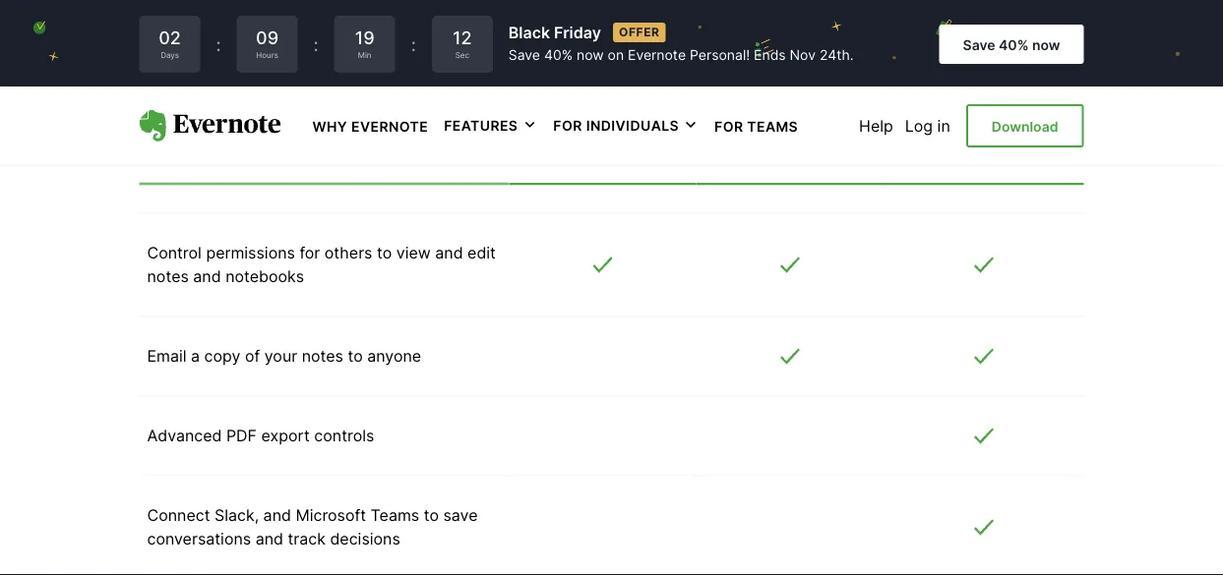 Task type: vqa. For each thing, say whether or not it's contained in the screenshot.
the
no



Task type: locate. For each thing, give the bounding box(es) containing it.
now for save 40% now
[[1033, 36, 1061, 53]]

0 vertical spatial notebooks
[[273, 140, 352, 159]]

2 vertical spatial evernote
[[257, 164, 324, 183]]

get
[[556, 130, 584, 147]]

share inside share notes and notebooks with others, even if they don't use evernote
[[147, 140, 190, 159]]

control
[[147, 244, 202, 263]]

why evernote
[[313, 118, 428, 135]]

choose personal link
[[704, 118, 877, 158]]

2 horizontal spatial to
[[424, 506, 439, 526]]

to left save
[[424, 506, 439, 526]]

professional up choose professional link
[[924, 89, 1045, 108]]

nov
[[790, 47, 816, 64]]

personal left help at the top
[[785, 130, 859, 147]]

0 vertical spatial personal
[[748, 89, 833, 108]]

and left track
[[256, 530, 284, 549]]

professional right in
[[963, 130, 1069, 147]]

0 vertical spatial share
[[147, 53, 213, 83]]

decisions
[[330, 530, 401, 549]]

1 horizontal spatial notes
[[195, 140, 236, 159]]

0 horizontal spatial choose
[[723, 130, 782, 147]]

40% down black friday at top left
[[544, 47, 573, 64]]

why evernote link
[[313, 116, 428, 135]]

: left 12 sec
[[411, 33, 416, 55]]

of
[[245, 347, 260, 366]]

1 horizontal spatial teams
[[748, 118, 799, 135]]

1 horizontal spatial evernote
[[352, 118, 428, 135]]

09 hours
[[256, 27, 279, 60]]

1 vertical spatial notebooks
[[226, 267, 304, 286]]

: left "09 hours"
[[216, 33, 221, 55]]

1 vertical spatial personal
[[785, 130, 859, 147]]

now inside save 40% now link
[[1033, 36, 1061, 53]]

share down '02'
[[147, 53, 213, 83]]

notes right your
[[302, 347, 344, 366]]

0 horizontal spatial save
[[509, 47, 541, 64]]

1 vertical spatial share
[[147, 140, 190, 159]]

teams
[[748, 118, 799, 135], [371, 506, 420, 526]]

0 horizontal spatial teams
[[371, 506, 420, 526]]

40% up download link
[[999, 36, 1029, 53]]

12 sec
[[453, 27, 472, 60]]

0 horizontal spatial evernote
[[257, 164, 324, 183]]

teams up decisions
[[371, 506, 420, 526]]

to
[[377, 244, 392, 263], [348, 347, 363, 366], [424, 506, 439, 526]]

2 horizontal spatial notes
[[302, 347, 344, 366]]

in
[[938, 116, 951, 135]]

started
[[587, 130, 650, 147]]

teams down ends
[[748, 118, 799, 135]]

40%
[[999, 36, 1029, 53], [544, 47, 573, 64]]

microsoft
[[296, 506, 366, 526]]

for teams
[[715, 118, 799, 135]]

notebooks inside share notes and notebooks with others, even if they don't use evernote
[[273, 140, 352, 159]]

:
[[216, 33, 221, 55], [314, 33, 319, 55], [411, 33, 416, 55]]

choose
[[723, 130, 782, 147], [901, 130, 960, 147]]

personal
[[748, 89, 833, 108], [785, 130, 859, 147]]

save
[[963, 36, 996, 53], [509, 47, 541, 64]]

notes up the 'don't'
[[195, 140, 236, 159]]

download
[[992, 118, 1059, 135]]

get started link
[[517, 118, 689, 158]]

to left view
[[377, 244, 392, 263]]

notes inside 'control permissions for others to view and edit notes and notebooks'
[[147, 267, 189, 286]]

why
[[313, 118, 348, 135]]

and up use
[[241, 140, 269, 159]]

for individuals button
[[554, 116, 699, 136]]

notes down control
[[147, 267, 189, 286]]

copy
[[204, 347, 241, 366]]

personal up choose personal link
[[748, 89, 833, 108]]

offer
[[619, 25, 660, 39]]

now up download link
[[1033, 36, 1061, 53]]

1 horizontal spatial for
[[715, 118, 744, 135]]

pdf
[[226, 427, 257, 446]]

notebooks inside 'control permissions for others to view and edit notes and notebooks'
[[226, 267, 304, 286]]

notebooks
[[273, 140, 352, 159], [226, 267, 304, 286]]

log in
[[906, 116, 951, 135]]

control permissions for others to view and edit notes and notebooks
[[147, 244, 496, 286]]

save 40% now
[[963, 36, 1061, 53]]

: left 19 min
[[314, 33, 319, 55]]

share up they
[[147, 140, 190, 159]]

choose for professional
[[901, 130, 960, 147]]

0 horizontal spatial 40%
[[544, 47, 573, 64]]

1 horizontal spatial 40%
[[999, 36, 1029, 53]]

if
[[489, 140, 499, 159]]

slack,
[[215, 506, 259, 526]]

2 : from the left
[[314, 33, 319, 55]]

1 vertical spatial to
[[348, 347, 363, 366]]

share for share and collaborate
[[147, 53, 213, 83]]

for for for teams
[[715, 118, 744, 135]]

1 horizontal spatial choose
[[901, 130, 960, 147]]

evernote right use
[[257, 164, 324, 183]]

2 choose from the left
[[901, 130, 960, 147]]

professional
[[924, 89, 1045, 108], [963, 130, 1069, 147]]

evernote up with
[[352, 118, 428, 135]]

0 vertical spatial notes
[[195, 140, 236, 159]]

permissions
[[206, 244, 295, 263]]

controls
[[314, 427, 375, 446]]

1 vertical spatial notes
[[147, 267, 189, 286]]

2 share from the top
[[147, 140, 190, 159]]

1 vertical spatial professional
[[963, 130, 1069, 147]]

others,
[[392, 140, 445, 159]]

2 horizontal spatial evernote
[[628, 47, 686, 64]]

for
[[554, 117, 583, 134], [715, 118, 744, 135]]

evernote
[[628, 47, 686, 64], [352, 118, 428, 135], [257, 164, 324, 183]]

save for save 40% now on evernote personal! ends nov 24th.
[[509, 47, 541, 64]]

0 horizontal spatial notes
[[147, 267, 189, 286]]

and
[[219, 53, 261, 83], [241, 140, 269, 159], [435, 244, 463, 263], [193, 267, 221, 286], [263, 506, 291, 526], [256, 530, 284, 549]]

to left anyone
[[348, 347, 363, 366]]

1 choose from the left
[[723, 130, 782, 147]]

connect
[[147, 506, 210, 526]]

save down black
[[509, 47, 541, 64]]

black
[[509, 23, 550, 42]]

0 vertical spatial professional
[[924, 89, 1045, 108]]

with
[[356, 140, 388, 159]]

0 horizontal spatial for
[[554, 117, 583, 134]]

choose professional link
[[893, 118, 1077, 158]]

for individuals
[[554, 117, 679, 134]]

1 horizontal spatial to
[[377, 244, 392, 263]]

and down control
[[193, 267, 221, 286]]

0 horizontal spatial now
[[577, 47, 604, 64]]

now
[[1033, 36, 1061, 53], [577, 47, 604, 64]]

2 horizontal spatial :
[[411, 33, 416, 55]]

advanced pdf export controls
[[147, 427, 375, 446]]

1 horizontal spatial save
[[963, 36, 996, 53]]

now left on
[[577, 47, 604, 64]]

1 horizontal spatial :
[[314, 33, 319, 55]]

02 days
[[159, 27, 181, 60]]

save up choose professional link
[[963, 36, 996, 53]]

for inside button
[[554, 117, 583, 134]]

notebooks down permissions
[[226, 267, 304, 286]]

1 vertical spatial teams
[[371, 506, 420, 526]]

notebooks down why
[[273, 140, 352, 159]]

notes
[[195, 140, 236, 159], [147, 267, 189, 286], [302, 347, 344, 366]]

help link
[[860, 116, 894, 135]]

1 share from the top
[[147, 53, 213, 83]]

get started
[[556, 130, 650, 147]]

share
[[147, 53, 213, 83], [147, 140, 190, 159]]

0 vertical spatial to
[[377, 244, 392, 263]]

0 horizontal spatial :
[[216, 33, 221, 55]]

1 vertical spatial evernote
[[352, 118, 428, 135]]

2 vertical spatial to
[[424, 506, 439, 526]]

1 horizontal spatial now
[[1033, 36, 1061, 53]]

features button
[[444, 116, 538, 136]]

evernote down offer
[[628, 47, 686, 64]]



Task type: describe. For each thing, give the bounding box(es) containing it.
edit
[[468, 244, 496, 263]]

email
[[147, 347, 187, 366]]

and inside share notes and notebooks with others, even if they don't use evernote
[[241, 140, 269, 159]]

and left edit
[[435, 244, 463, 263]]

choose personal
[[723, 130, 859, 147]]

even
[[449, 140, 485, 159]]

a
[[191, 347, 200, 366]]

friday
[[554, 23, 601, 42]]

anyone
[[367, 347, 421, 366]]

help
[[860, 116, 894, 135]]

save
[[444, 506, 478, 526]]

now for save 40% now on evernote personal! ends nov 24th.
[[577, 47, 604, 64]]

connect slack, and microsoft teams to save conversations and track decisions
[[147, 506, 478, 549]]

40% for save 40% now
[[999, 36, 1029, 53]]

collaborate
[[267, 53, 394, 83]]

evernote logo image
[[139, 110, 281, 142]]

advanced
[[147, 427, 222, 446]]

notes inside share notes and notebooks with others, even if they don't use evernote
[[195, 140, 236, 159]]

black friday
[[509, 23, 601, 42]]

download link
[[967, 104, 1084, 148]]

19
[[355, 27, 375, 48]]

for teams link
[[715, 116, 799, 135]]

sec
[[456, 50, 470, 60]]

to inside 'control permissions for others to view and edit notes and notebooks'
[[377, 244, 392, 263]]

12
[[453, 27, 472, 48]]

min
[[358, 50, 372, 60]]

ends
[[754, 47, 786, 64]]

19 min
[[355, 27, 375, 60]]

features
[[444, 117, 518, 134]]

0 vertical spatial evernote
[[628, 47, 686, 64]]

personal!
[[690, 47, 750, 64]]

2 vertical spatial notes
[[302, 347, 344, 366]]

share and collaborate
[[147, 53, 394, 83]]

1 : from the left
[[216, 33, 221, 55]]

log
[[906, 116, 933, 135]]

and up track
[[263, 506, 291, 526]]

on
[[608, 47, 624, 64]]

0 vertical spatial teams
[[748, 118, 799, 135]]

to inside connect slack, and microsoft teams to save conversations and track decisions
[[424, 506, 439, 526]]

individuals
[[586, 117, 679, 134]]

save 40% now on evernote personal! ends nov 24th.
[[509, 47, 854, 64]]

view
[[396, 244, 431, 263]]

24th.
[[820, 47, 854, 64]]

and down 09
[[219, 53, 261, 83]]

for for for individuals
[[554, 117, 583, 134]]

hours
[[256, 50, 278, 60]]

use
[[226, 164, 253, 183]]

don't
[[185, 164, 222, 183]]

share for share notes and notebooks with others, even if they don't use evernote
[[147, 140, 190, 159]]

email a copy of your notes to anyone
[[147, 347, 421, 366]]

log in link
[[906, 116, 951, 135]]

choose for personal
[[723, 130, 782, 147]]

they
[[147, 164, 180, 183]]

evernote inside share notes and notebooks with others, even if they don't use evernote
[[257, 164, 324, 183]]

09
[[256, 27, 279, 48]]

0 horizontal spatial to
[[348, 347, 363, 366]]

track
[[288, 530, 326, 549]]

choose professional
[[901, 130, 1069, 147]]

save 40% now link
[[940, 25, 1084, 64]]

conversations
[[147, 530, 251, 549]]

your
[[265, 347, 297, 366]]

free
[[584, 89, 622, 108]]

export
[[261, 427, 310, 446]]

40% for save 40% now on evernote personal! ends nov 24th.
[[544, 47, 573, 64]]

02
[[159, 27, 181, 48]]

share notes and notebooks with others, even if they don't use evernote
[[147, 140, 499, 183]]

teams inside connect slack, and microsoft teams to save conversations and track decisions
[[371, 506, 420, 526]]

others
[[325, 244, 373, 263]]

save for save 40% now
[[963, 36, 996, 53]]

for
[[300, 244, 320, 263]]

3 : from the left
[[411, 33, 416, 55]]

days
[[161, 50, 179, 60]]



